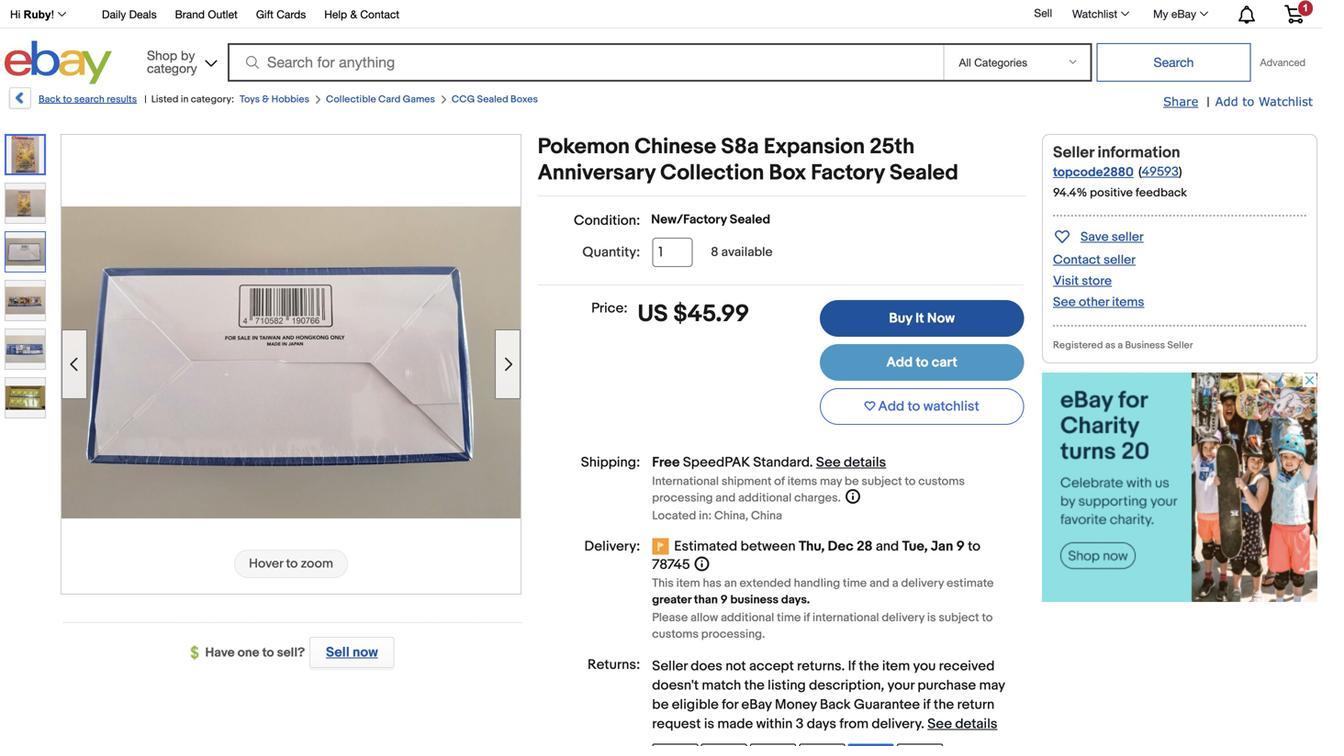 Task type: vqa. For each thing, say whether or not it's contained in the screenshot.
'/'
no



Task type: locate. For each thing, give the bounding box(es) containing it.
details down return
[[955, 716, 998, 733]]

0 vertical spatial see details link
[[816, 455, 886, 471]]

add right share
[[1215, 94, 1239, 108]]

0 horizontal spatial see
[[816, 455, 841, 471]]

1 horizontal spatial be
[[845, 475, 859, 489]]

return
[[957, 697, 995, 714]]

1 vertical spatial seller
[[1168, 340, 1193, 352]]

0 vertical spatial item
[[676, 577, 700, 591]]

0 vertical spatial and
[[716, 491, 736, 506]]

paypal image
[[652, 744, 698, 747]]

0 vertical spatial a
[[1118, 340, 1123, 352]]

0 vertical spatial contact
[[360, 8, 400, 21]]

1 vertical spatial contact
[[1053, 253, 1101, 268]]

delivery inside if the return request is made within 3 days from delivery
[[872, 716, 921, 733]]

1 vertical spatial is
[[704, 716, 715, 733]]

seller inside button
[[1112, 230, 1144, 245]]

.
[[810, 455, 813, 471], [921, 716, 925, 733]]

pokemon
[[538, 134, 630, 160]]

additional down business
[[721, 611, 774, 625]]

of
[[774, 475, 785, 489]]

add to watchlist link
[[1215, 94, 1313, 110]]

share | add to watchlist
[[1164, 94, 1313, 110]]

0 vertical spatial the
[[859, 658, 879, 675]]

sell left watchlist 'link'
[[1034, 7, 1052, 19]]

2 vertical spatial sealed
[[730, 212, 771, 228]]

0 vertical spatial sell
[[1034, 7, 1052, 19]]

days
[[807, 716, 837, 733]]

| right the share button
[[1207, 95, 1210, 110]]

1 vertical spatial items
[[788, 475, 817, 489]]

toys & hobbies
[[240, 94, 309, 106]]

2 horizontal spatial the
[[934, 697, 954, 714]]

google pay image
[[701, 744, 747, 747]]

0 horizontal spatial watchlist
[[1073, 7, 1118, 20]]

1 horizontal spatial &
[[350, 8, 357, 21]]

1 horizontal spatial back
[[820, 697, 851, 714]]

seller right save
[[1112, 230, 1144, 245]]

seller for save
[[1112, 230, 1144, 245]]

hi
[[10, 8, 21, 21]]

subject inside this item has an extended handling time and a delivery estimate greater than 9 business days. please allow additional time if international delivery is subject to customs processing.
[[939, 611, 979, 625]]

add down buy
[[887, 354, 913, 371]]

anniversary
[[538, 160, 656, 186]]

9 right jan
[[957, 539, 965, 555]]

sell inside account 'navigation'
[[1034, 7, 1052, 19]]

is inside if the return request is made within 3 days from delivery
[[704, 716, 715, 733]]

1 horizontal spatial watchlist
[[1259, 94, 1313, 108]]

add
[[1215, 94, 1239, 108], [887, 354, 913, 371], [878, 399, 905, 415]]

0 vertical spatial be
[[845, 475, 859, 489]]

if inside this item has an extended handling time and a delivery estimate greater than 9 business days. please allow additional time if international delivery is subject to customs processing.
[[804, 611, 810, 625]]

to left search
[[63, 94, 72, 106]]

1 horizontal spatial a
[[1118, 340, 1123, 352]]

is up you
[[927, 611, 936, 625]]

& for help
[[350, 8, 357, 21]]

1
[[1303, 2, 1309, 14]]

ebay inside us $45.99 main content
[[742, 697, 772, 714]]

to up tue,
[[905, 475, 916, 489]]

0 vertical spatial watchlist
[[1073, 7, 1118, 20]]

price:
[[592, 300, 628, 317]]

1 vertical spatial add
[[887, 354, 913, 371]]

1 vertical spatial see
[[816, 455, 841, 471]]

see for see details
[[816, 455, 841, 471]]

0 horizontal spatial time
[[777, 611, 801, 625]]

to down advanced link
[[1243, 94, 1255, 108]]

be up dec
[[845, 475, 859, 489]]

you
[[913, 658, 936, 675]]

seller information topcode2880 ( 49593 ) 94.4% positive feedback
[[1053, 143, 1187, 200]]

seller right business
[[1168, 340, 1193, 352]]

estimated
[[674, 539, 738, 555]]

chinese
[[635, 134, 716, 160]]

picture 5 of 6 image
[[6, 330, 45, 369]]

0 horizontal spatial a
[[892, 577, 899, 591]]

and up china,
[[716, 491, 736, 506]]

. up the discover image
[[921, 716, 925, 733]]

seller up doesn't
[[652, 658, 688, 675]]

help
[[324, 8, 347, 21]]

toys & hobbies link
[[240, 94, 309, 106]]

1 horizontal spatial |
[[1207, 95, 1210, 110]]

time down days.
[[777, 611, 801, 625]]

the down "purchase" on the bottom of page
[[934, 697, 954, 714]]

have
[[205, 646, 235, 661]]

additional up china
[[738, 491, 792, 506]]

the inside if the return request is made within 3 days from delivery
[[934, 697, 954, 714]]

None submit
[[1097, 43, 1251, 82]]

1 vertical spatial seller
[[1104, 253, 1136, 268]]

one
[[238, 646, 259, 661]]

time
[[843, 577, 867, 591], [777, 611, 801, 625]]

0 horizontal spatial customs
[[652, 628, 699, 642]]

add down add to cart link
[[878, 399, 905, 415]]

2 horizontal spatial see
[[1053, 295, 1076, 310]]

1 horizontal spatial contact
[[1053, 253, 1101, 268]]

add for add to watchlist
[[878, 399, 905, 415]]

subject up 28
[[862, 475, 902, 489]]

delivery down tue,
[[901, 577, 944, 591]]

1 vertical spatial additional
[[721, 611, 774, 625]]

discover image
[[897, 744, 943, 747]]

and down 28
[[870, 577, 890, 591]]

sealed up available
[[730, 212, 771, 228]]

& for toys
[[262, 94, 269, 106]]

money
[[775, 697, 817, 714]]

back to search results
[[39, 94, 137, 106]]

ebay up within
[[742, 697, 772, 714]]

0 horizontal spatial seller
[[652, 658, 688, 675]]

games
[[403, 94, 435, 106]]

1 vertical spatial a
[[892, 577, 899, 591]]

1 vertical spatial and
[[876, 539, 899, 555]]

master card image
[[799, 744, 845, 747]]

watchlist right sell link
[[1073, 7, 1118, 20]]

0 horizontal spatial details
[[844, 455, 886, 471]]

standard
[[753, 455, 810, 471]]

buy it now
[[889, 310, 955, 327]]

is inside this item has an extended handling time and a delivery estimate greater than 9 business days. please allow additional time if international delivery is subject to customs processing.
[[927, 611, 936, 625]]

2 horizontal spatial sealed
[[890, 160, 959, 186]]

1 vertical spatial ebay
[[742, 697, 772, 714]]

category:
[[191, 94, 234, 106]]

sealed for new/factory sealed
[[730, 212, 771, 228]]

& inside the help & contact "link"
[[350, 8, 357, 21]]

and
[[716, 491, 736, 506], [876, 539, 899, 555], [870, 577, 890, 591]]

94.4%
[[1053, 186, 1087, 200]]

sell left the now
[[326, 645, 350, 661]]

9 inside estimated between thu, dec 28 and tue, jan 9 to 78745
[[957, 539, 965, 555]]

card
[[378, 94, 401, 106]]

1 vertical spatial .
[[921, 716, 925, 733]]

0 vertical spatial if
[[804, 611, 810, 625]]

1 vertical spatial 9
[[721, 593, 728, 608]]

may up charges.
[[820, 475, 842, 489]]

ebay right my
[[1172, 7, 1197, 20]]

sealed inside pokemon chinese s8a expansion 25th anniversary collection box factory sealed
[[890, 160, 959, 186]]

0 horizontal spatial is
[[704, 716, 715, 733]]

to inside estimated between thu, dec 28 and tue, jan 9 to 78745
[[968, 539, 981, 555]]

0 horizontal spatial items
[[788, 475, 817, 489]]

additional inside this item has an extended handling time and a delivery estimate greater than 9 business days. please allow additional time if international delivery is subject to customs processing.
[[721, 611, 774, 625]]

item up greater
[[676, 577, 700, 591]]

0 horizontal spatial back
[[39, 94, 61, 106]]

1 vertical spatial if
[[923, 697, 931, 714]]

back down description,
[[820, 697, 851, 714]]

your
[[888, 678, 915, 694]]

& right help at the top of page
[[350, 8, 357, 21]]

additional inside "international shipment of items may be subject to customs processing and additional charges."
[[738, 491, 792, 506]]

1 link
[[1274, 0, 1315, 26]]

0 horizontal spatial 9
[[721, 593, 728, 608]]

0 vertical spatial details
[[844, 455, 886, 471]]

details up "international shipment of items may be subject to customs processing and additional charges."
[[844, 455, 886, 471]]

2 vertical spatial see
[[928, 716, 952, 733]]

save seller button
[[1053, 226, 1144, 247]]

subject down estimate
[[939, 611, 979, 625]]

0 vertical spatial seller
[[1053, 143, 1094, 163]]

business
[[731, 593, 779, 608]]

delivery
[[901, 577, 944, 591], [882, 611, 925, 625], [872, 716, 921, 733]]

2 horizontal spatial seller
[[1168, 340, 1193, 352]]

see details link down return
[[928, 716, 998, 733]]

1 horizontal spatial 9
[[957, 539, 965, 555]]

and right 28
[[876, 539, 899, 555]]

sealed right ccg
[[477, 94, 508, 106]]

see details link up charges.
[[816, 455, 886, 471]]

if down "purchase" on the bottom of page
[[923, 697, 931, 714]]

to left "watchlist" at the right bottom of the page
[[908, 399, 921, 415]]

0 vertical spatial time
[[843, 577, 867, 591]]

picture 6 of 6 image
[[6, 378, 45, 418]]

other
[[1079, 295, 1110, 310]]

0 horizontal spatial sell
[[326, 645, 350, 661]]

& right toys at the left top
[[262, 94, 269, 106]]

visit store link
[[1053, 274, 1112, 289]]

if
[[804, 611, 810, 625], [923, 697, 931, 714]]

1 vertical spatial may
[[979, 678, 1005, 694]]

0 horizontal spatial |
[[144, 94, 147, 106]]

1 vertical spatial sell
[[326, 645, 350, 661]]

account navigation
[[0, 0, 1318, 28]]

to down estimate
[[982, 611, 993, 625]]

item up the your at right
[[882, 658, 910, 675]]

contact up visit store link
[[1053, 253, 1101, 268]]

1 vertical spatial item
[[882, 658, 910, 675]]

seller
[[1053, 143, 1094, 163], [1168, 340, 1193, 352], [652, 658, 688, 675]]

1 horizontal spatial .
[[921, 716, 925, 733]]

1 vertical spatial &
[[262, 94, 269, 106]]

1 horizontal spatial sell
[[1034, 7, 1052, 19]]

seller up 'topcode2880'
[[1053, 143, 1094, 163]]

brand outlet link
[[175, 5, 238, 25]]

contact inside "link"
[[360, 8, 400, 21]]

have one to sell?
[[205, 646, 305, 661]]

add inside button
[[878, 399, 905, 415]]

| left listed
[[144, 94, 147, 106]]

25th
[[870, 134, 915, 160]]

estimate
[[947, 577, 994, 591]]

0 vertical spatial ebay
[[1172, 7, 1197, 20]]

to right jan
[[968, 539, 981, 555]]

returns.
[[797, 658, 845, 675]]

contact right help at the top of page
[[360, 8, 400, 21]]

dec
[[828, 539, 854, 555]]

back left search
[[39, 94, 61, 106]]

1 vertical spatial the
[[744, 678, 765, 694]]

1 horizontal spatial item
[[882, 658, 910, 675]]

if down days.
[[804, 611, 810, 625]]

collectible card games
[[326, 94, 435, 106]]

1 horizontal spatial is
[[927, 611, 936, 625]]

see other items link
[[1053, 295, 1145, 310]]

1 horizontal spatial ebay
[[1172, 7, 1197, 20]]

us $45.99 main content
[[538, 134, 1026, 747]]

see down visit
[[1053, 295, 1076, 310]]

0 horizontal spatial if
[[804, 611, 810, 625]]

1 horizontal spatial subject
[[939, 611, 979, 625]]

new/factory
[[651, 212, 727, 228]]

between
[[741, 539, 796, 555]]

0 horizontal spatial &
[[262, 94, 269, 106]]

1 horizontal spatial may
[[979, 678, 1005, 694]]

to right one
[[262, 646, 274, 661]]

0 vertical spatial items
[[1112, 295, 1145, 310]]

search
[[74, 94, 105, 106]]

0 vertical spatial seller
[[1112, 230, 1144, 245]]

delivery up you
[[882, 611, 925, 625]]

us
[[638, 300, 668, 329]]

international
[[813, 611, 879, 625]]

1 horizontal spatial customs
[[919, 475, 965, 489]]

1 vertical spatial sealed
[[890, 160, 959, 186]]

0 vertical spatial may
[[820, 475, 842, 489]]

not
[[726, 658, 746, 675]]

0 horizontal spatial be
[[652, 697, 669, 714]]

seller for information
[[1053, 143, 1094, 163]]

to inside this item has an extended handling time and a delivery estimate greater than 9 business days. please allow additional time if international delivery is subject to customs processing.
[[982, 611, 993, 625]]

be
[[845, 475, 859, 489], [652, 697, 669, 714]]

1 vertical spatial back
[[820, 697, 851, 714]]

1 horizontal spatial the
[[859, 658, 879, 675]]

. up "international shipment of items may be subject to customs processing and additional charges."
[[810, 455, 813, 471]]

now
[[927, 310, 955, 327]]

1 horizontal spatial items
[[1112, 295, 1145, 310]]

seller down save seller
[[1104, 253, 1136, 268]]

9 down an
[[721, 593, 728, 608]]

the right if
[[859, 658, 879, 675]]

1 vertical spatial subject
[[939, 611, 979, 625]]

this
[[652, 577, 674, 591]]

watchlist down advanced link
[[1259, 94, 1313, 108]]

3
[[796, 716, 804, 733]]

watchlist inside 'link'
[[1073, 7, 1118, 20]]

be down doesn't
[[652, 697, 669, 714]]

2 vertical spatial add
[[878, 399, 905, 415]]

shipping:
[[581, 455, 640, 471]]

sealed right factory in the top right of the page
[[890, 160, 959, 186]]

picture 4 of 6 image
[[6, 281, 45, 320]]

2 vertical spatial the
[[934, 697, 954, 714]]

see up "international shipment of items may be subject to customs processing and additional charges."
[[816, 455, 841, 471]]

topcode2880
[[1053, 165, 1134, 180]]

the down "accept"
[[744, 678, 765, 694]]

0 horizontal spatial subject
[[862, 475, 902, 489]]

0 vertical spatial .
[[810, 455, 813, 471]]

0 horizontal spatial item
[[676, 577, 700, 591]]

seller inside seller does not accept returns. if the item you received doesn't match the listing description, your purchase may be eligible for
[[652, 658, 688, 675]]

items right other
[[1112, 295, 1145, 310]]

customs down please
[[652, 628, 699, 642]]

this item has an extended handling time and a delivery estimate greater than 9 business days. please allow additional time if international delivery is subject to customs processing.
[[652, 577, 994, 642]]

seller inside contact seller visit store see other items
[[1104, 253, 1136, 268]]

0 horizontal spatial may
[[820, 475, 842, 489]]

handling
[[794, 577, 840, 591]]

0 vertical spatial customs
[[919, 475, 965, 489]]

visa image
[[750, 744, 796, 747]]

1 vertical spatial be
[[652, 697, 669, 714]]

2 vertical spatial seller
[[652, 658, 688, 675]]

item inside this item has an extended handling time and a delivery estimate greater than 9 business days. please allow additional time if international delivery is subject to customs processing.
[[676, 577, 700, 591]]

is down eligible
[[704, 716, 715, 733]]

subject
[[862, 475, 902, 489], [939, 611, 979, 625]]

available
[[722, 245, 773, 260]]

be inside "international shipment of items may be subject to customs processing and additional charges."
[[845, 475, 859, 489]]

if inside if the return request is made within 3 days from delivery
[[923, 697, 931, 714]]

collection
[[660, 160, 764, 186]]

time up international
[[843, 577, 867, 591]]

1 vertical spatial watchlist
[[1259, 94, 1313, 108]]

1 horizontal spatial see
[[928, 716, 952, 733]]

see up the discover image
[[928, 716, 952, 733]]

sell for sell now
[[326, 645, 350, 661]]

gift cards
[[256, 8, 306, 21]]

2 vertical spatial and
[[870, 577, 890, 591]]

may up return
[[979, 678, 1005, 694]]

delivery down guarantee
[[872, 716, 921, 733]]

|
[[144, 94, 147, 106], [1207, 95, 1210, 110]]

located
[[652, 509, 696, 523]]

0 horizontal spatial sealed
[[477, 94, 508, 106]]

see inside contact seller visit store see other items
[[1053, 295, 1076, 310]]

information
[[1098, 143, 1181, 163]]

items up charges.
[[788, 475, 817, 489]]

purchase
[[918, 678, 976, 694]]

| listed in category:
[[144, 94, 234, 106]]

9 inside this item has an extended handling time and a delivery estimate greater than 9 business days. please allow additional time if international delivery is subject to customs processing.
[[721, 593, 728, 608]]

customs up jan
[[919, 475, 965, 489]]

1 horizontal spatial seller
[[1053, 143, 1094, 163]]

seller inside seller information topcode2880 ( 49593 ) 94.4% positive feedback
[[1053, 143, 1094, 163]]

0 vertical spatial is
[[927, 611, 936, 625]]

china,
[[714, 509, 749, 523]]

is
[[927, 611, 936, 625], [704, 716, 715, 733]]



Task type: describe. For each thing, give the bounding box(es) containing it.
1 vertical spatial see details link
[[928, 716, 998, 733]]

speedpak
[[683, 455, 750, 471]]

than
[[694, 593, 718, 608]]

sealed for ccg sealed boxes
[[477, 94, 508, 106]]

does
[[691, 658, 723, 675]]

estimated between thu, dec 28 and tue, jan 9 to 78745
[[652, 539, 981, 574]]

ccg sealed boxes
[[452, 94, 538, 106]]

free
[[652, 455, 680, 471]]

be inside seller does not accept returns. if the item you received doesn't match the listing description, your purchase may be eligible for
[[652, 697, 669, 714]]

none submit inside shop by category 'banner'
[[1097, 43, 1251, 82]]

subject inside "international shipment of items may be subject to customs processing and additional charges."
[[862, 475, 902, 489]]

american express image
[[848, 744, 894, 747]]

| inside 'share | add to watchlist'
[[1207, 95, 1210, 110]]

collectible card games link
[[326, 94, 435, 106]]

daily
[[102, 8, 126, 21]]

(
[[1139, 164, 1142, 180]]

collectible
[[326, 94, 376, 106]]

back inside us $45.99 main content
[[820, 697, 851, 714]]

customs inside this item has an extended handling time and a delivery estimate greater than 9 business days. please allow additional time if international delivery is subject to customs processing.
[[652, 628, 699, 642]]

made
[[718, 716, 753, 733]]

28
[[857, 539, 873, 555]]

gift
[[256, 8, 274, 21]]

from
[[840, 716, 869, 733]]

1 vertical spatial time
[[777, 611, 801, 625]]

0 vertical spatial back
[[39, 94, 61, 106]]

a inside this item has an extended handling time and a delivery estimate greater than 9 business days. please allow additional time if international delivery is subject to customs processing.
[[892, 577, 899, 591]]

charges.
[[794, 491, 841, 506]]

sell now link
[[305, 637, 394, 669]]

my ebay link
[[1143, 3, 1217, 25]]

item inside seller does not accept returns. if the item you received doesn't match the listing description, your purchase may be eligible for
[[882, 658, 910, 675]]

category
[[147, 61, 197, 76]]

and inside this item has an extended handling time and a delivery estimate greater than 9 business days. please allow additional time if international delivery is subject to customs processing.
[[870, 577, 890, 591]]

pokemon chinese s8a expansion 25th anniversary collection box factory sealed
[[538, 134, 959, 186]]

to inside "international shipment of items may be subject to customs processing and additional charges."
[[905, 475, 916, 489]]

shop by category banner
[[0, 0, 1318, 89]]

1 horizontal spatial time
[[843, 577, 867, 591]]

allow
[[691, 611, 718, 625]]

save seller
[[1081, 230, 1144, 245]]

add to watchlist button
[[820, 388, 1024, 425]]

eligible
[[672, 697, 719, 714]]

picture 3 of 6 image
[[6, 232, 45, 272]]

cards
[[277, 8, 306, 21]]

results
[[107, 94, 137, 106]]

ccg
[[452, 94, 475, 106]]

delivery alert flag image
[[652, 539, 674, 557]]

to inside button
[[908, 399, 921, 415]]

toys
[[240, 94, 260, 106]]

match
[[702, 678, 741, 694]]

help & contact
[[324, 8, 400, 21]]

dollar sign image
[[191, 646, 205, 661]]

share
[[1164, 94, 1199, 108]]

brand outlet
[[175, 8, 238, 21]]

outlet
[[208, 8, 238, 21]]

and inside "international shipment of items may be subject to customs processing and additional charges."
[[716, 491, 736, 506]]

1 vertical spatial delivery
[[882, 611, 925, 625]]

49593
[[1142, 164, 1179, 180]]

daily deals link
[[102, 5, 157, 25]]

listing
[[768, 678, 806, 694]]

and inside estimated between thu, dec 28 and tue, jan 9 to 78745
[[876, 539, 899, 555]]

shop by category
[[147, 48, 197, 76]]

contact inside contact seller visit store see other items
[[1053, 253, 1101, 268]]

box
[[769, 160, 806, 186]]

Search for anything text field
[[230, 45, 940, 80]]

extended
[[740, 577, 791, 591]]

advanced
[[1260, 56, 1306, 68]]

guarantee
[[854, 697, 920, 714]]

within
[[756, 716, 793, 733]]

seller for contact
[[1104, 253, 1136, 268]]

ebay inside account 'navigation'
[[1172, 7, 1197, 20]]

jan
[[931, 539, 953, 555]]

deals
[[129, 8, 157, 21]]

seller does not accept returns. if the item you received doesn't match the listing description, your purchase may be eligible for
[[652, 658, 1005, 714]]

daily deals
[[102, 8, 157, 21]]

hobbies
[[272, 94, 309, 106]]

topcode2880 link
[[1053, 165, 1134, 180]]

save
[[1081, 230, 1109, 245]]

!
[[51, 8, 54, 21]]

returns:
[[588, 657, 640, 674]]

my ebay
[[1154, 7, 1197, 20]]

free speedpak standard . see details
[[652, 455, 886, 471]]

items inside contact seller visit store see other items
[[1112, 295, 1145, 310]]

sell for sell
[[1034, 7, 1052, 19]]

picture 2 of 6 image
[[6, 184, 45, 223]]

back to search results link
[[7, 87, 137, 116]]

may inside "international shipment of items may be subject to customs processing and additional charges."
[[820, 475, 842, 489]]

may inside seller does not accept returns. if the item you received doesn't match the listing description, your purchase may be eligible for
[[979, 678, 1005, 694]]

customs inside "international shipment of items may be subject to customs processing and additional charges."
[[919, 475, 965, 489]]

add to cart link
[[820, 344, 1024, 381]]

advertisement region
[[1042, 373, 1318, 602]]

quantity:
[[583, 244, 640, 261]]

see for see other items
[[1053, 295, 1076, 310]]

8
[[711, 245, 719, 260]]

ebay money back guarantee
[[742, 697, 920, 714]]

located in: china, china
[[652, 509, 782, 523]]

1 vertical spatial details
[[955, 716, 998, 733]]

pokemon chinese s8a expansion 25th anniversary collection box factory sealed - picture 3 of 6 image
[[62, 206, 521, 519]]

sell now
[[326, 645, 378, 661]]

watchlist inside 'share | add to watchlist'
[[1259, 94, 1313, 108]]

0 horizontal spatial the
[[744, 678, 765, 694]]

expansion
[[764, 134, 865, 160]]

gift cards link
[[256, 5, 306, 25]]

0 vertical spatial delivery
[[901, 577, 944, 591]]

business
[[1125, 340, 1165, 352]]

china
[[751, 509, 782, 523]]

to inside 'share | add to watchlist'
[[1243, 94, 1255, 108]]

doesn't
[[652, 678, 699, 694]]

delivery:
[[585, 539, 640, 555]]

ruby
[[24, 8, 51, 21]]

request
[[652, 716, 701, 733]]

watchlist
[[924, 399, 980, 415]]

items inside "international shipment of items may be subject to customs processing and additional charges."
[[788, 475, 817, 489]]

Quantity: text field
[[652, 238, 693, 267]]

0 horizontal spatial see details link
[[816, 455, 886, 471]]

international shipment of items may be subject to customs processing and additional charges.
[[652, 475, 965, 506]]

international
[[652, 475, 719, 489]]

thu,
[[799, 539, 825, 555]]

ccg sealed boxes link
[[452, 94, 538, 106]]

picture 1 of 6 image
[[6, 136, 44, 174]]

seller for does
[[652, 658, 688, 675]]

received
[[939, 658, 995, 675]]

it
[[916, 310, 924, 327]]

to left 'cart'
[[916, 354, 929, 371]]

share button
[[1164, 94, 1199, 110]]

for
[[722, 697, 738, 714]]

add inside 'share | add to watchlist'
[[1215, 94, 1239, 108]]

store
[[1082, 274, 1112, 289]]

days.
[[781, 593, 810, 608]]

in
[[181, 94, 189, 106]]

description,
[[809, 678, 885, 694]]

add to watchlist
[[878, 399, 980, 415]]

shipment
[[722, 475, 772, 489]]

add for add to cart
[[887, 354, 913, 371]]



